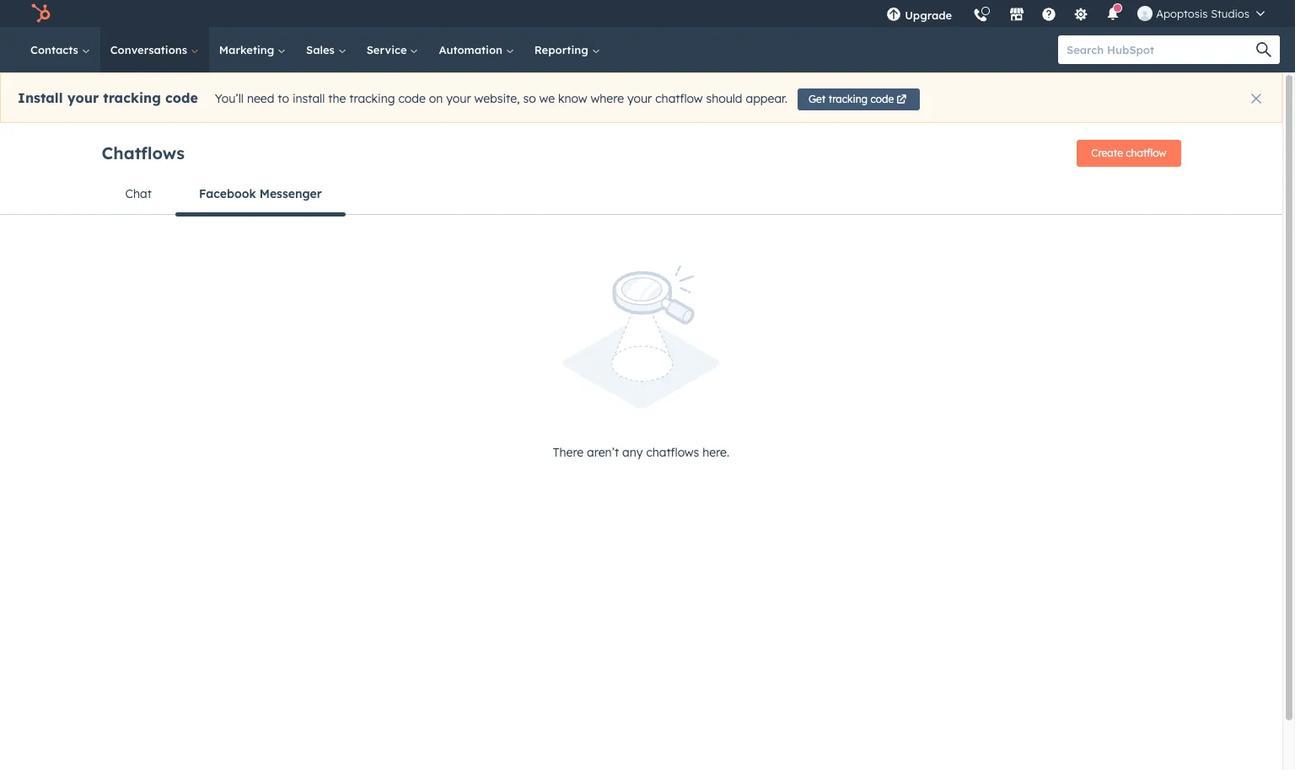 Task type: describe. For each thing, give the bounding box(es) containing it.
service
[[367, 43, 410, 57]]

install your tracking code
[[18, 90, 198, 106]]

there
[[553, 446, 584, 461]]

2 horizontal spatial tracking
[[829, 93, 868, 105]]

get tracking code
[[809, 93, 894, 105]]

conversations
[[110, 43, 190, 57]]

apoptosis studios button
[[1128, 0, 1275, 27]]

automation link
[[429, 27, 524, 73]]

1 horizontal spatial tracking
[[350, 91, 395, 106]]

studios
[[1211, 7, 1250, 20]]

hubspot link
[[20, 3, 63, 24]]

settings image
[[1074, 8, 1089, 23]]

sales
[[306, 43, 338, 57]]

sales link
[[296, 27, 357, 73]]

menu containing apoptosis studios
[[877, 0, 1275, 33]]

create chatflow button
[[1077, 140, 1181, 167]]

chatflows
[[646, 446, 700, 461]]

reporting link
[[524, 27, 610, 73]]

calling icon button
[[967, 2, 996, 26]]

should
[[706, 91, 743, 106]]

notifications image
[[1106, 8, 1121, 23]]

contacts
[[30, 43, 82, 57]]

chatflows banner
[[102, 135, 1181, 174]]

settings link
[[1064, 0, 1099, 27]]

0 horizontal spatial tracking
[[103, 90, 161, 106]]

install your tracking code alert
[[0, 73, 1283, 123]]

the
[[328, 91, 346, 106]]

there aren't any chatflows here.
[[553, 446, 730, 461]]

apoptosis studios
[[1157, 7, 1250, 20]]

messenger
[[260, 186, 322, 202]]

facebook
[[199, 186, 256, 202]]

here.
[[703, 446, 730, 461]]

where
[[591, 91, 624, 106]]

Search HubSpot search field
[[1059, 35, 1265, 64]]

facebook messenger
[[199, 186, 322, 202]]

service link
[[357, 27, 429, 73]]

so
[[523, 91, 536, 106]]

chatflow inside button
[[1126, 147, 1167, 159]]

appear.
[[746, 91, 788, 106]]

on
[[429, 91, 443, 106]]

help image
[[1042, 8, 1057, 23]]

upgrade image
[[887, 8, 902, 23]]

marketing link
[[209, 27, 296, 73]]

1 horizontal spatial your
[[446, 91, 471, 106]]

upgrade
[[905, 8, 953, 22]]

0 horizontal spatial code
[[165, 90, 198, 106]]



Task type: vqa. For each thing, say whether or not it's contained in the screenshot.
the You'll need to install the tracking code on your website, so we know where your chatflow should appear.
yes



Task type: locate. For each thing, give the bounding box(es) containing it.
chat
[[125, 186, 152, 202]]

conversations link
[[100, 27, 209, 73]]

1 horizontal spatial code
[[399, 91, 426, 106]]

website,
[[475, 91, 520, 106]]

navigation containing chat
[[102, 174, 1181, 216]]

install
[[293, 91, 325, 106]]

reporting
[[535, 43, 592, 57]]

2 horizontal spatial code
[[871, 93, 894, 105]]

you'll need to install the tracking code on your website, so we know where your chatflow should appear.
[[215, 91, 788, 106]]

code right get at right top
[[871, 93, 894, 105]]

calling icon image
[[974, 8, 989, 24]]

there aren't any chatflows here. alert
[[102, 266, 1181, 463]]

create
[[1092, 147, 1123, 159]]

navigation
[[102, 174, 1181, 216]]

get tracking code link
[[798, 89, 921, 111]]

know
[[558, 91, 588, 106]]

chatflows
[[102, 142, 185, 163]]

1 horizontal spatial chatflow
[[1126, 147, 1167, 159]]

your right 'on'
[[446, 91, 471, 106]]

chatflow left should
[[656, 91, 703, 106]]

any
[[623, 446, 643, 461]]

0 horizontal spatial your
[[67, 90, 99, 106]]

install
[[18, 90, 63, 106]]

marketplaces button
[[1000, 0, 1035, 27]]

code
[[165, 90, 198, 106], [399, 91, 426, 106], [871, 93, 894, 105]]

help button
[[1035, 0, 1064, 27]]

to
[[278, 91, 289, 106]]

marketing
[[219, 43, 278, 57]]

tracking
[[103, 90, 161, 106], [350, 91, 395, 106], [829, 93, 868, 105]]

notifications button
[[1099, 0, 1128, 27]]

close image
[[1252, 94, 1262, 104]]

your right 'where'
[[627, 91, 652, 106]]

1 vertical spatial chatflow
[[1126, 147, 1167, 159]]

2 horizontal spatial your
[[627, 91, 652, 106]]

need
[[247, 91, 275, 106]]

tracking right get at right top
[[829, 93, 868, 105]]

search image
[[1257, 42, 1272, 57]]

marketplaces image
[[1010, 8, 1025, 23]]

tara schultz image
[[1138, 6, 1153, 21]]

chatflow right create
[[1126, 147, 1167, 159]]

search button
[[1248, 35, 1280, 64]]

we
[[539, 91, 555, 106]]

chatflow inside the install your tracking code alert
[[656, 91, 703, 106]]

contacts link
[[20, 27, 100, 73]]

code left 'on'
[[399, 91, 426, 106]]

tracking right the
[[350, 91, 395, 106]]

facebook messenger button
[[175, 174, 346, 216]]

menu
[[877, 0, 1275, 33]]

aren't
[[587, 446, 619, 461]]

hubspot image
[[30, 3, 51, 24]]

tracking down conversations
[[103, 90, 161, 106]]

code left you'll
[[165, 90, 198, 106]]

your right install
[[67, 90, 99, 106]]

automation
[[439, 43, 506, 57]]

chat button
[[102, 174, 175, 214]]

0 horizontal spatial chatflow
[[656, 91, 703, 106]]

chatflow
[[656, 91, 703, 106], [1126, 147, 1167, 159]]

get
[[809, 93, 826, 105]]

0 vertical spatial chatflow
[[656, 91, 703, 106]]

create chatflow
[[1092, 147, 1167, 159]]

your
[[67, 90, 99, 106], [446, 91, 471, 106], [627, 91, 652, 106]]

you'll
[[215, 91, 244, 106]]

apoptosis
[[1157, 7, 1208, 20]]



